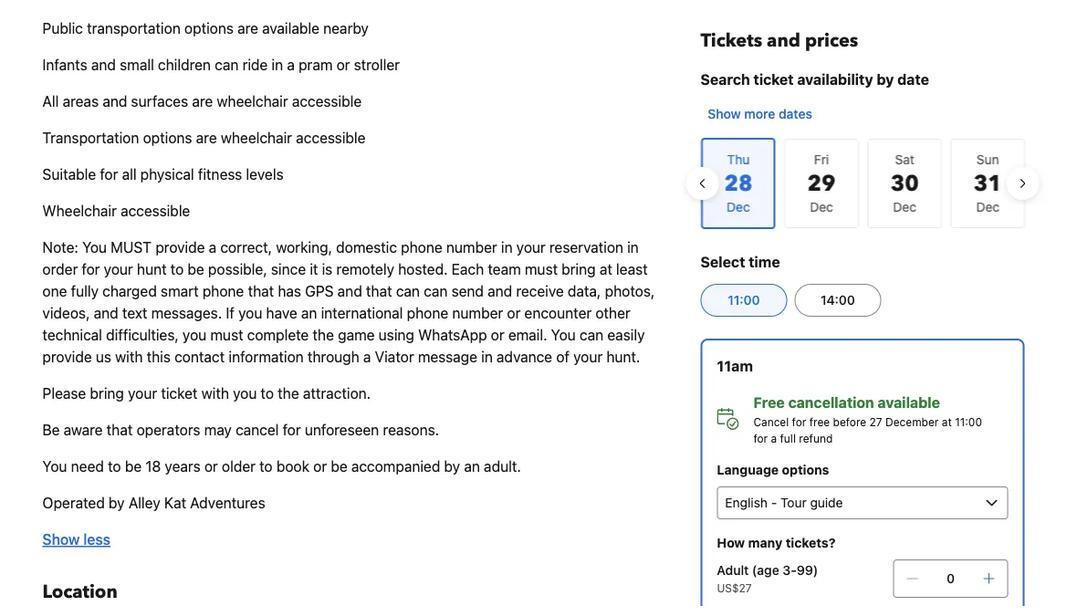 Task type: vqa. For each thing, say whether or not it's contained in the screenshot.
14:00
yes



Task type: describe. For each thing, give the bounding box(es) containing it.
children
[[158, 56, 211, 74]]

gps
[[305, 283, 334, 300]]

difficulties,
[[106, 327, 179, 344]]

through
[[308, 348, 360, 366]]

december
[[886, 416, 939, 428]]

us
[[96, 348, 111, 366]]

or up email.
[[507, 305, 521, 322]]

sat
[[895, 152, 915, 167]]

you need to be 18 years or older to book or be accompanied by an adult.
[[42, 458, 521, 475]]

technical
[[42, 327, 102, 344]]

each
[[452, 261, 484, 278]]

tickets?
[[786, 536, 836, 551]]

ride
[[243, 56, 268, 74]]

hunt.
[[607, 348, 641, 366]]

and right 'areas'
[[103, 93, 127, 110]]

dates
[[779, 106, 813, 121]]

an inside note: you must provide a correct, working, domestic phone number in your reservation in order for your hunt to be possible, since it is remotely hosted. each team must bring at least one fully charged smart phone that has gps and that can can send and receive data, photos, videos, and text messages. if you have an international phone number or encounter other technical difficulties, you must complete the game using whatsapp or email. you can easily provide us with this contact information through a viator message in advance of your hunt.
[[301, 305, 317, 322]]

show more dates button
[[701, 98, 820, 131]]

dec for 31
[[977, 200, 1000, 215]]

and left text
[[94, 305, 119, 322]]

videos,
[[42, 305, 90, 322]]

stroller
[[354, 56, 400, 74]]

hosted.
[[398, 261, 448, 278]]

11am
[[717, 358, 754, 375]]

data,
[[568, 283, 601, 300]]

attraction.
[[303, 385, 371, 402]]

wheelchair
[[42, 202, 117, 220]]

how many tickets?
[[717, 536, 836, 551]]

pram
[[299, 56, 333, 74]]

2 vertical spatial are
[[196, 129, 217, 147]]

2 horizontal spatial be
[[331, 458, 348, 475]]

least
[[617, 261, 648, 278]]

1 horizontal spatial an
[[464, 458, 480, 475]]

1 vertical spatial wheelchair
[[221, 129, 292, 147]]

availability
[[798, 71, 874, 88]]

your up charged on the left top
[[104, 261, 133, 278]]

1 vertical spatial provide
[[42, 348, 92, 366]]

reasons.
[[383, 422, 439, 439]]

bring inside note: you must provide a correct, working, domestic phone number in your reservation in order for your hunt to be possible, since it is remotely hosted. each team must bring at least one fully charged smart phone that has gps and that can can send and receive data, photos, videos, and text messages. if you have an international phone number or encounter other technical difficulties, you must complete the game using whatsapp or email. you can easily provide us with this contact information through a viator message in advance of your hunt.
[[562, 261, 596, 278]]

dec for 29
[[810, 200, 833, 215]]

14:00
[[821, 293, 856, 308]]

18
[[146, 458, 161, 475]]

11:00 inside "free cancellation available cancel for free before 27 december at 11:00 for a full refund"
[[956, 416, 983, 428]]

2 vertical spatial you
[[42, 458, 67, 475]]

please
[[42, 385, 86, 402]]

language options
[[717, 463, 830, 478]]

advance
[[497, 348, 553, 366]]

using
[[379, 327, 415, 344]]

please bring your ticket with you to the attraction.
[[42, 385, 371, 402]]

3-
[[783, 563, 797, 578]]

fitness
[[198, 166, 242, 183]]

or left email.
[[491, 327, 505, 344]]

for up full
[[793, 416, 807, 428]]

0 vertical spatial are
[[238, 20, 259, 37]]

0 horizontal spatial bring
[[90, 385, 124, 402]]

alley
[[129, 495, 161, 512]]

messages.
[[151, 305, 222, 322]]

0
[[947, 571, 955, 586]]

for right cancel
[[283, 422, 301, 439]]

small
[[120, 56, 154, 74]]

and down team
[[488, 283, 513, 300]]

suitable for all physical fitness levels
[[42, 166, 284, 183]]

show less
[[42, 531, 110, 549]]

0 horizontal spatial ticket
[[161, 385, 198, 402]]

physical
[[140, 166, 194, 183]]

for left the all at the top left of page
[[100, 166, 118, 183]]

or left older
[[204, 458, 218, 475]]

team
[[488, 261, 521, 278]]

2 vertical spatial phone
[[407, 305, 449, 322]]

free
[[754, 394, 785, 412]]

since
[[271, 261, 306, 278]]

1 horizontal spatial with
[[201, 385, 229, 402]]

1 horizontal spatial that
[[248, 283, 274, 300]]

0 vertical spatial available
[[262, 20, 320, 37]]

0 vertical spatial by
[[877, 71, 895, 88]]

in right ride
[[272, 56, 283, 74]]

date
[[898, 71, 930, 88]]

29
[[808, 169, 836, 199]]

and left small
[[91, 56, 116, 74]]

1 horizontal spatial by
[[444, 458, 460, 475]]

show more dates
[[708, 106, 813, 121]]

1 horizontal spatial you
[[82, 239, 107, 256]]

27
[[870, 416, 883, 428]]

1 vertical spatial the
[[278, 385, 299, 402]]

a down game
[[364, 348, 371, 366]]

all
[[42, 93, 59, 110]]

many
[[749, 536, 783, 551]]

tickets
[[701, 28, 763, 53]]

adult (age 3-99) us$27
[[717, 563, 819, 595]]

adventures
[[190, 495, 265, 512]]

us$27
[[717, 582, 752, 595]]

1 vertical spatial accessible
[[296, 129, 366, 147]]

2 vertical spatial by
[[109, 495, 125, 512]]

contact
[[175, 348, 225, 366]]

at inside note: you must provide a correct, working, domestic phone number in your reservation in order for your hunt to be possible, since it is remotely hosted. each team must bring at least one fully charged smart phone that has gps and that can can send and receive data, photos, videos, and text messages. if you have an international phone number or encounter other technical difficulties, you must complete the game using whatsapp or email. you can easily provide us with this contact information through a viator message in advance of your hunt.
[[600, 261, 613, 278]]

book
[[277, 458, 310, 475]]

time
[[749, 253, 781, 271]]

wheelchair accessible
[[42, 202, 190, 220]]

possible,
[[208, 261, 267, 278]]

the inside note: you must provide a correct, working, domestic phone number in your reservation in order for your hunt to be possible, since it is remotely hosted. each team must bring at least one fully charged smart phone that has gps and that can can send and receive data, photos, videos, and text messages. if you have an international phone number or encounter other technical difficulties, you must complete the game using whatsapp or email. you can easily provide us with this contact information through a viator message in advance of your hunt.
[[313, 327, 334, 344]]

text
[[122, 305, 147, 322]]

0 vertical spatial options
[[185, 20, 234, 37]]

surfaces
[[131, 93, 188, 110]]

to left book
[[260, 458, 273, 475]]

0 vertical spatial you
[[239, 305, 262, 322]]

operated
[[42, 495, 105, 512]]

30
[[891, 169, 919, 199]]

2 vertical spatial accessible
[[121, 202, 190, 220]]

transportation
[[42, 129, 139, 147]]

may
[[204, 422, 232, 439]]

whatsapp
[[418, 327, 487, 344]]

show less button
[[42, 529, 110, 551]]

less
[[84, 531, 110, 549]]

levels
[[246, 166, 284, 183]]



Task type: locate. For each thing, give the bounding box(es) containing it.
options down the refund
[[782, 463, 830, 478]]

dec inside the sat 30 dec
[[893, 200, 917, 215]]

0 horizontal spatial available
[[262, 20, 320, 37]]

to inside note: you must provide a correct, working, domestic phone number in your reservation in order for your hunt to be possible, since it is remotely hosted. each team must bring at least one fully charged smart phone that has gps and that can can send and receive data, photos, videos, and text messages. if you have an international phone number or encounter other technical difficulties, you must complete the game using whatsapp or email. you can easily provide us with this contact information through a viator message in advance of your hunt.
[[171, 261, 184, 278]]

you up of
[[552, 327, 576, 344]]

cancel
[[236, 422, 279, 439]]

game
[[338, 327, 375, 344]]

transportation
[[87, 20, 181, 37]]

(age
[[753, 563, 780, 578]]

be up smart
[[188, 261, 204, 278]]

or right book
[[313, 458, 327, 475]]

0 vertical spatial with
[[115, 348, 143, 366]]

ticket up show more dates
[[754, 71, 794, 88]]

dec down the 31
[[977, 200, 1000, 215]]

fri 29 dec
[[808, 152, 836, 215]]

show left less at the bottom left of the page
[[42, 531, 80, 549]]

nearby
[[324, 20, 369, 37]]

1 horizontal spatial show
[[708, 106, 742, 121]]

a left pram
[[287, 56, 295, 74]]

show for show more dates
[[708, 106, 742, 121]]

prices
[[806, 28, 859, 53]]

provide up hunt at the left of the page
[[156, 239, 205, 256]]

kat
[[164, 495, 186, 512]]

need
[[71, 458, 104, 475]]

2 horizontal spatial you
[[552, 327, 576, 344]]

are up transportation options are wheelchair accessible
[[192, 93, 213, 110]]

show for show less
[[42, 531, 80, 549]]

1 vertical spatial available
[[878, 394, 941, 412]]

1 horizontal spatial provide
[[156, 239, 205, 256]]

the up through at the left of the page
[[313, 327, 334, 344]]

your right of
[[574, 348, 603, 366]]

0 vertical spatial phone
[[401, 239, 443, 256]]

be aware that operators may cancel for unforeseen reasons.
[[42, 422, 439, 439]]

dec inside fri 29 dec
[[810, 200, 833, 215]]

2 dec from the left
[[893, 200, 917, 215]]

by left alley
[[109, 495, 125, 512]]

1 vertical spatial options
[[143, 129, 192, 147]]

aware
[[64, 422, 103, 439]]

older
[[222, 458, 256, 475]]

you left need
[[42, 458, 67, 475]]

for up fully at the left top of the page
[[82, 261, 100, 278]]

0 horizontal spatial you
[[42, 458, 67, 475]]

1 horizontal spatial bring
[[562, 261, 596, 278]]

be inside note: you must provide a correct, working, domestic phone number in your reservation in order for your hunt to be possible, since it is remotely hosted. each team must bring at least one fully charged smart phone that has gps and that can can send and receive data, photos, videos, and text messages. if you have an international phone number or encounter other technical difficulties, you must complete the game using whatsapp or email. you can easily provide us with this contact information through a viator message in advance of your hunt.
[[188, 261, 204, 278]]

number
[[447, 239, 498, 256], [453, 305, 504, 322]]

1 vertical spatial ticket
[[161, 385, 198, 402]]

adult
[[717, 563, 749, 578]]

0 horizontal spatial an
[[301, 305, 317, 322]]

a left full
[[771, 432, 778, 445]]

to down information
[[261, 385, 274, 402]]

transportation options are wheelchair accessible
[[42, 129, 366, 147]]

1 horizontal spatial the
[[313, 327, 334, 344]]

1 horizontal spatial 11:00
[[956, 416, 983, 428]]

phone up whatsapp
[[407, 305, 449, 322]]

order
[[42, 261, 78, 278]]

your down this
[[128, 385, 157, 402]]

region containing 29
[[686, 131, 1040, 237]]

fully
[[71, 283, 99, 300]]

for inside note: you must provide a correct, working, domestic phone number in your reservation in order for your hunt to be possible, since it is remotely hosted. each team must bring at least one fully charged smart phone that has gps and that can can send and receive data, photos, videos, and text messages. if you have an international phone number or encounter other technical difficulties, you must complete the game using whatsapp or email. you can easily provide us with this contact information through a viator message in advance of your hunt.
[[82, 261, 100, 278]]

0 horizontal spatial at
[[600, 261, 613, 278]]

1 horizontal spatial available
[[878, 394, 941, 412]]

you right if
[[239, 305, 262, 322]]

or right pram
[[337, 56, 350, 74]]

must
[[111, 239, 152, 256]]

with right the us
[[115, 348, 143, 366]]

1 vertical spatial phone
[[203, 283, 244, 300]]

photos,
[[605, 283, 655, 300]]

1 vertical spatial you
[[183, 327, 207, 344]]

dec inside sun 31 dec
[[977, 200, 1000, 215]]

to right need
[[108, 458, 121, 475]]

0 vertical spatial bring
[[562, 261, 596, 278]]

ticket
[[754, 71, 794, 88], [161, 385, 198, 402]]

1 horizontal spatial dec
[[893, 200, 917, 215]]

an down the gps
[[301, 305, 317, 322]]

1 vertical spatial number
[[453, 305, 504, 322]]

2 vertical spatial options
[[782, 463, 830, 478]]

must up receive
[[525, 261, 558, 278]]

by
[[877, 71, 895, 88], [444, 458, 460, 475], [109, 495, 125, 512]]

2 horizontal spatial that
[[366, 283, 392, 300]]

provide down 'technical'
[[42, 348, 92, 366]]

that left has
[[248, 283, 274, 300]]

that right the aware at the bottom of page
[[107, 422, 133, 439]]

international
[[321, 305, 403, 322]]

must down if
[[210, 327, 243, 344]]

1 vertical spatial bring
[[90, 385, 124, 402]]

your up team
[[517, 239, 546, 256]]

11:00 right december
[[956, 416, 983, 428]]

0 vertical spatial wheelchair
[[217, 93, 288, 110]]

1 horizontal spatial must
[[525, 261, 558, 278]]

be
[[188, 261, 204, 278], [125, 458, 142, 475], [331, 458, 348, 475]]

have
[[266, 305, 298, 322]]

0 vertical spatial provide
[[156, 239, 205, 256]]

all
[[122, 166, 137, 183]]

tickets and prices
[[701, 28, 859, 53]]

you
[[82, 239, 107, 256], [552, 327, 576, 344], [42, 458, 67, 475]]

show down search
[[708, 106, 742, 121]]

correct,
[[220, 239, 272, 256]]

wheelchair up levels at the top left of page
[[221, 129, 292, 147]]

can
[[215, 56, 239, 74], [396, 283, 420, 300], [424, 283, 448, 300], [580, 327, 604, 344]]

at right december
[[943, 416, 953, 428]]

1 horizontal spatial at
[[943, 416, 953, 428]]

the
[[313, 327, 334, 344], [278, 385, 299, 402]]

message
[[418, 348, 478, 366]]

more
[[745, 106, 776, 121]]

in up least
[[628, 239, 639, 256]]

dec for 30
[[893, 200, 917, 215]]

0 vertical spatial you
[[82, 239, 107, 256]]

free cancellation available cancel for free before 27 december at 11:00 for a full refund
[[754, 394, 983, 445]]

charged
[[103, 283, 157, 300]]

1 vertical spatial at
[[943, 416, 953, 428]]

email.
[[509, 327, 548, 344]]

you up be aware that operators may cancel for unforeseen reasons.
[[233, 385, 257, 402]]

1 horizontal spatial be
[[188, 261, 204, 278]]

that down remotely
[[366, 283, 392, 300]]

adult.
[[484, 458, 521, 475]]

the down information
[[278, 385, 299, 402]]

11:00
[[728, 293, 761, 308], [956, 416, 983, 428]]

0 vertical spatial number
[[447, 239, 498, 256]]

0 horizontal spatial be
[[125, 458, 142, 475]]

be
[[42, 422, 60, 439]]

dec down 29
[[810, 200, 833, 215]]

available inside "free cancellation available cancel for free before 27 december at 11:00 for a full refund"
[[878, 394, 941, 412]]

receive
[[516, 283, 564, 300]]

1 vertical spatial show
[[42, 531, 80, 549]]

available
[[262, 20, 320, 37], [878, 394, 941, 412]]

1 vertical spatial must
[[210, 327, 243, 344]]

be down unforeseen at the left bottom
[[331, 458, 348, 475]]

cancellation
[[789, 394, 875, 412]]

0 horizontal spatial by
[[109, 495, 125, 512]]

complete
[[247, 327, 309, 344]]

0 vertical spatial the
[[313, 327, 334, 344]]

1 vertical spatial you
[[552, 327, 576, 344]]

number up "each"
[[447, 239, 498, 256]]

11:00 down select time
[[728, 293, 761, 308]]

this
[[147, 348, 171, 366]]

refund
[[800, 432, 833, 445]]

note: you must provide a correct, working, domestic phone number in your reservation in order for your hunt to be possible, since it is remotely hosted. each team must bring at least one fully charged smart phone that has gps and that can can send and receive data, photos, videos, and text messages. if you have an international phone number or encounter other technical difficulties, you must complete the game using whatsapp or email. you can easily provide us with this contact information through a viator message in advance of your hunt.
[[42, 239, 655, 366]]

3 dec from the left
[[977, 200, 1000, 215]]

0 vertical spatial must
[[525, 261, 558, 278]]

fri
[[814, 152, 829, 167]]

99)
[[797, 563, 819, 578]]

infants and small children can ride in a pram or stroller
[[42, 56, 400, 74]]

0 vertical spatial ticket
[[754, 71, 794, 88]]

bring
[[562, 261, 596, 278], [90, 385, 124, 402]]

2 horizontal spatial by
[[877, 71, 895, 88]]

language
[[717, 463, 779, 478]]

are down all areas and surfaces are wheelchair accessible
[[196, 129, 217, 147]]

to up smart
[[171, 261, 184, 278]]

2 vertical spatial you
[[233, 385, 257, 402]]

1 vertical spatial are
[[192, 93, 213, 110]]

wheelchair down ride
[[217, 93, 288, 110]]

unforeseen
[[305, 422, 379, 439]]

an left 'adult.' in the bottom left of the page
[[464, 458, 480, 475]]

in left advance
[[482, 348, 493, 366]]

location
[[42, 580, 118, 605]]

1 vertical spatial 11:00
[[956, 416, 983, 428]]

0 horizontal spatial the
[[278, 385, 299, 402]]

easily
[[608, 327, 645, 344]]

0 horizontal spatial dec
[[810, 200, 833, 215]]

available up pram
[[262, 20, 320, 37]]

a
[[287, 56, 295, 74], [209, 239, 217, 256], [364, 348, 371, 366], [771, 432, 778, 445]]

viator
[[375, 348, 414, 366]]

0 vertical spatial accessible
[[292, 93, 362, 110]]

your
[[517, 239, 546, 256], [104, 261, 133, 278], [574, 348, 603, 366], [128, 385, 157, 402]]

search ticket availability by date
[[701, 71, 930, 88]]

options up infants and small children can ride in a pram or stroller
[[185, 20, 234, 37]]

with up may
[[201, 385, 229, 402]]

0 vertical spatial show
[[708, 106, 742, 121]]

reservation
[[550, 239, 624, 256]]

0 horizontal spatial must
[[210, 327, 243, 344]]

how
[[717, 536, 746, 551]]

by left 'adult.' in the bottom left of the page
[[444, 458, 460, 475]]

options up physical at the left top of the page
[[143, 129, 192, 147]]

hunt
[[137, 261, 167, 278]]

smart
[[161, 283, 199, 300]]

bring up data,
[[562, 261, 596, 278]]

infants
[[42, 56, 87, 74]]

for down the "cancel"
[[754, 432, 768, 445]]

0 horizontal spatial provide
[[42, 348, 92, 366]]

available up december
[[878, 394, 941, 412]]

0 horizontal spatial that
[[107, 422, 133, 439]]

you up the contact
[[183, 327, 207, 344]]

options for language
[[782, 463, 830, 478]]

options
[[185, 20, 234, 37], [143, 129, 192, 147], [782, 463, 830, 478]]

an
[[301, 305, 317, 322], [464, 458, 480, 475]]

phone up if
[[203, 283, 244, 300]]

in up team
[[501, 239, 513, 256]]

0 horizontal spatial with
[[115, 348, 143, 366]]

0 horizontal spatial show
[[42, 531, 80, 549]]

1 vertical spatial an
[[464, 458, 480, 475]]

1 vertical spatial with
[[201, 385, 229, 402]]

region
[[686, 131, 1040, 237]]

a inside "free cancellation available cancel for free before 27 december at 11:00 for a full refund"
[[771, 432, 778, 445]]

0 vertical spatial at
[[600, 261, 613, 278]]

is
[[322, 261, 333, 278]]

full
[[781, 432, 797, 445]]

you right 'note:'
[[82, 239, 107, 256]]

0 horizontal spatial 11:00
[[728, 293, 761, 308]]

encounter
[[525, 305, 592, 322]]

and left "prices"
[[767, 28, 801, 53]]

phone up hosted.
[[401, 239, 443, 256]]

at inside "free cancellation available cancel for free before 27 december at 11:00 for a full refund"
[[943, 416, 953, 428]]

operated by alley kat adventures
[[42, 495, 265, 512]]

by left date
[[877, 71, 895, 88]]

bring down the us
[[90, 385, 124, 402]]

dec
[[810, 200, 833, 215], [893, 200, 917, 215], [977, 200, 1000, 215]]

select time
[[701, 253, 781, 271]]

areas
[[63, 93, 99, 110]]

with inside note: you must provide a correct, working, domestic phone number in your reservation in order for your hunt to be possible, since it is remotely hosted. each team must bring at least one fully charged smart phone that has gps and that can can send and receive data, photos, videos, and text messages. if you have an international phone number or encounter other technical difficulties, you must complete the game using whatsapp or email. you can easily provide us with this contact information through a viator message in advance of your hunt.
[[115, 348, 143, 366]]

remotely
[[337, 261, 395, 278]]

1 horizontal spatial ticket
[[754, 71, 794, 88]]

at left least
[[600, 261, 613, 278]]

options for transportation
[[143, 129, 192, 147]]

sun
[[977, 152, 1000, 167]]

a up "possible,"
[[209, 239, 217, 256]]

2 horizontal spatial dec
[[977, 200, 1000, 215]]

number down send
[[453, 305, 504, 322]]

0 vertical spatial an
[[301, 305, 317, 322]]

ticket up operators
[[161, 385, 198, 402]]

dec down '30'
[[893, 200, 917, 215]]

0 vertical spatial 11:00
[[728, 293, 761, 308]]

1 vertical spatial by
[[444, 458, 460, 475]]

and up international
[[338, 283, 362, 300]]

are up ride
[[238, 20, 259, 37]]

1 dec from the left
[[810, 200, 833, 215]]

be left 18
[[125, 458, 142, 475]]



